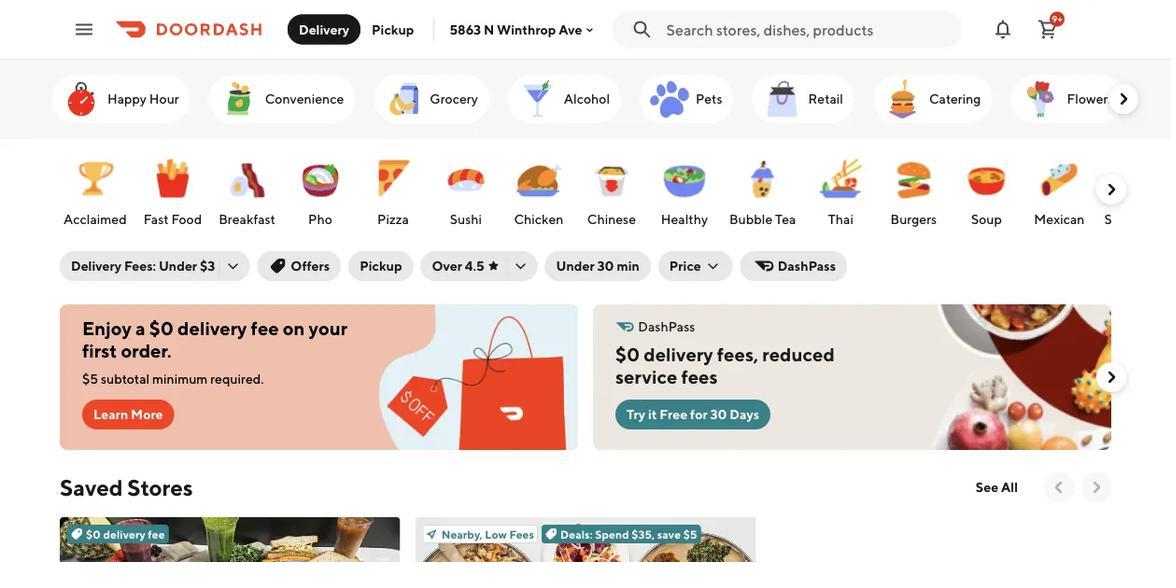 Task type: vqa. For each thing, say whether or not it's contained in the screenshot.
topmost $5
yes



Task type: locate. For each thing, give the bounding box(es) containing it.
2 horizontal spatial delivery
[[644, 344, 714, 366]]

$0 up service on the bottom right
[[616, 344, 640, 366]]

under left min
[[556, 258, 595, 274]]

service
[[616, 366, 678, 388]]

retail
[[809, 91, 844, 107]]

pickup down pizza at top left
[[360, 258, 402, 274]]

dashpass down tea
[[778, 258, 836, 274]]

on
[[283, 318, 305, 340]]

delivery
[[178, 318, 247, 340], [644, 344, 714, 366], [103, 528, 146, 541]]

spend
[[595, 528, 629, 541]]

fees,
[[717, 344, 759, 366]]

chinese
[[587, 212, 636, 227]]

pickup button up "grocery" image
[[361, 14, 425, 44]]

delivery button
[[288, 14, 361, 44]]

more
[[131, 407, 163, 422]]

0 vertical spatial next button of carousel image
[[1115, 90, 1133, 108]]

a
[[135, 318, 145, 340]]

flowers image
[[1019, 77, 1064, 121]]

dashpass inside 'button'
[[778, 258, 836, 274]]

flowers
[[1067, 91, 1114, 107]]

0 horizontal spatial $5
[[82, 371, 98, 387]]

0 horizontal spatial $0
[[86, 528, 101, 541]]

soup
[[972, 212, 1002, 227]]

try it free for 30 days button
[[616, 400, 771, 430]]

order.
[[121, 340, 172, 362]]

fee
[[251, 318, 279, 340], [148, 528, 165, 541]]

0 horizontal spatial dashpass
[[638, 319, 695, 334]]

try it free for 30 days
[[627, 407, 760, 422]]

open menu image
[[73, 18, 95, 41]]

0 vertical spatial 30
[[598, 258, 614, 274]]

pets image
[[648, 77, 692, 121]]

fee down stores
[[148, 528, 165, 541]]

convenience image
[[217, 77, 261, 121]]

1 horizontal spatial 30
[[710, 407, 727, 422]]

0 vertical spatial $5
[[82, 371, 98, 387]]

1 vertical spatial $5
[[684, 528, 697, 541]]

sandwiches
[[1105, 212, 1172, 227]]

$5 down first
[[82, 371, 98, 387]]

2 vertical spatial next button of carousel image
[[1102, 368, 1121, 387]]

0 horizontal spatial delivery
[[103, 528, 146, 541]]

catering link
[[874, 75, 993, 123]]

fee left on
[[251, 318, 279, 340]]

nearby, low fees
[[442, 528, 534, 541]]

catering
[[930, 91, 981, 107]]

happy hour image
[[59, 77, 104, 121]]

chicken
[[514, 212, 564, 227]]

learn more
[[93, 407, 163, 422]]

1 vertical spatial 30
[[710, 407, 727, 422]]

0 vertical spatial fee
[[251, 318, 279, 340]]

grocery link
[[374, 75, 489, 123]]

0 horizontal spatial under
[[159, 258, 197, 274]]

0 horizontal spatial delivery
[[71, 258, 122, 274]]

winthrop
[[497, 22, 556, 37]]

9+ button
[[1030, 11, 1067, 48]]

fees
[[681, 366, 718, 388]]

next button of carousel image
[[1088, 478, 1106, 497]]

under
[[159, 258, 197, 274], [556, 258, 595, 274]]

1 vertical spatial pickup button
[[349, 251, 413, 281]]

$0 down saved
[[86, 528, 101, 541]]

reduced
[[763, 344, 835, 366]]

0 vertical spatial pickup button
[[361, 14, 425, 44]]

2 under from the left
[[556, 258, 595, 274]]

delivery up fees
[[644, 344, 714, 366]]

0 horizontal spatial fee
[[148, 528, 165, 541]]

Store search: begin typing to search for stores available on DoorDash text field
[[667, 19, 951, 40]]

$0 inside $0 delivery fees, reduced service fees
[[616, 344, 640, 366]]

2 vertical spatial delivery
[[103, 528, 146, 541]]

0 vertical spatial pickup
[[372, 21, 414, 37]]

previous button of carousel image
[[1050, 478, 1069, 497]]

pickup right delivery button on the left top
[[372, 21, 414, 37]]

5863 n winthrop ave
[[450, 22, 583, 37]]

$0 right the a
[[149, 318, 174, 340]]

saved stores link
[[60, 473, 193, 503]]

sushi
[[450, 212, 482, 227]]

grocery
[[430, 91, 478, 107]]

free
[[660, 407, 688, 422]]

2 vertical spatial $0
[[86, 528, 101, 541]]

1 horizontal spatial delivery
[[178, 318, 247, 340]]

0 horizontal spatial 30
[[598, 258, 614, 274]]

$5 right save at the bottom
[[684, 528, 697, 541]]

1 vertical spatial delivery
[[644, 344, 714, 366]]

pho
[[308, 212, 332, 227]]

price button
[[659, 251, 733, 281]]

under 30 min
[[556, 258, 640, 274]]

1 horizontal spatial $0
[[149, 318, 174, 340]]

tea
[[776, 212, 796, 227]]

delivery inside $0 delivery fees, reduced service fees
[[644, 344, 714, 366]]

offers button
[[257, 251, 341, 281]]

1 horizontal spatial fee
[[251, 318, 279, 340]]

0 vertical spatial $0
[[149, 318, 174, 340]]

delivery down saved stores link
[[103, 528, 146, 541]]

convenience
[[265, 91, 344, 107]]

dashpass button
[[741, 251, 848, 281]]

30 right for
[[710, 407, 727, 422]]

delivery inside button
[[299, 21, 349, 37]]

notification bell image
[[992, 18, 1015, 41]]

0 vertical spatial delivery
[[178, 318, 247, 340]]

$0 inside enjoy a $0 delivery fee on your first order. $5 subtotal minimum required.
[[149, 318, 174, 340]]

see all link
[[965, 473, 1030, 503]]

2 horizontal spatial $0
[[616, 344, 640, 366]]

offers
[[291, 258, 330, 274]]

nearby,
[[442, 528, 483, 541]]

under left $3
[[159, 258, 197, 274]]

1 vertical spatial $0
[[616, 344, 640, 366]]

stores
[[127, 474, 193, 501]]

delivery left "fees:"
[[71, 258, 122, 274]]

required.
[[210, 371, 264, 387]]

$35,
[[632, 528, 655, 541]]

delivery up required.
[[178, 318, 247, 340]]

learn more button
[[82, 400, 174, 430]]

1 horizontal spatial under
[[556, 258, 595, 274]]

0 vertical spatial delivery
[[299, 21, 349, 37]]

pickup button down pizza at top left
[[349, 251, 413, 281]]

flowers link
[[1011, 75, 1125, 123]]

delivery up convenience
[[299, 21, 349, 37]]

over
[[432, 258, 462, 274]]

30
[[598, 258, 614, 274], [710, 407, 727, 422]]

catering image
[[881, 77, 926, 121]]

bubble
[[730, 212, 773, 227]]

delivery for $0 delivery fees, reduced service fees
[[644, 344, 714, 366]]

30 left min
[[598, 258, 614, 274]]

happy
[[107, 91, 147, 107]]

pets link
[[640, 75, 734, 123]]

delivery for $0 delivery fee
[[103, 528, 146, 541]]

pickup
[[372, 21, 414, 37], [360, 258, 402, 274]]

1 horizontal spatial dashpass
[[778, 258, 836, 274]]

delivery
[[299, 21, 349, 37], [71, 258, 122, 274]]

0 vertical spatial dashpass
[[778, 258, 836, 274]]

$5
[[82, 371, 98, 387], [684, 528, 697, 541]]

fee inside enjoy a $0 delivery fee on your first order. $5 subtotal minimum required.
[[251, 318, 279, 340]]

next button of carousel image
[[1115, 90, 1133, 108], [1102, 180, 1121, 199], [1102, 368, 1121, 387]]

1 horizontal spatial delivery
[[299, 21, 349, 37]]

see
[[976, 480, 999, 495]]

1 vertical spatial dashpass
[[638, 319, 695, 334]]

enjoy a $0 delivery fee on your first order. $5 subtotal minimum required.
[[82, 318, 348, 387]]

dashpass
[[778, 258, 836, 274], [638, 319, 695, 334]]

bubble tea
[[730, 212, 796, 227]]

dashpass up service on the bottom right
[[638, 319, 695, 334]]

hour
[[149, 91, 179, 107]]

your
[[309, 318, 348, 340]]

1 vertical spatial next button of carousel image
[[1102, 180, 1121, 199]]

min
[[617, 258, 640, 274]]

30 inside button
[[710, 407, 727, 422]]

1 vertical spatial delivery
[[71, 258, 122, 274]]



Task type: describe. For each thing, give the bounding box(es) containing it.
5863
[[450, 22, 481, 37]]

first
[[82, 340, 117, 362]]

thai
[[829, 212, 854, 227]]

days
[[730, 407, 760, 422]]

grocery image
[[381, 77, 426, 121]]

pizza
[[377, 212, 409, 227]]

30 inside button
[[598, 258, 614, 274]]

it
[[648, 407, 657, 422]]

9+
[[1052, 14, 1063, 24]]

4.5
[[465, 258, 485, 274]]

saved stores
[[60, 474, 193, 501]]

acclaimed
[[64, 212, 127, 227]]

under 30 min button
[[545, 251, 651, 281]]

all
[[1002, 480, 1018, 495]]

over 4.5 button
[[421, 251, 538, 281]]

fast
[[144, 212, 169, 227]]

delivery inside enjoy a $0 delivery fee on your first order. $5 subtotal minimum required.
[[178, 318, 247, 340]]

1 under from the left
[[159, 258, 197, 274]]

happy hour link
[[51, 75, 190, 123]]

$0 for $0 delivery fee
[[86, 528, 101, 541]]

subtotal
[[101, 371, 150, 387]]

alcohol image
[[516, 77, 560, 121]]

under inside button
[[556, 258, 595, 274]]

low
[[485, 528, 507, 541]]

fees
[[510, 528, 534, 541]]

n
[[484, 22, 494, 37]]

retail link
[[753, 75, 855, 123]]

burgers
[[891, 212, 937, 227]]

convenience link
[[209, 75, 355, 123]]

alcohol link
[[508, 75, 621, 123]]

1 vertical spatial pickup
[[360, 258, 402, 274]]

fast food
[[144, 212, 202, 227]]

try
[[627, 407, 646, 422]]

for
[[690, 407, 708, 422]]

breakfast
[[219, 212, 276, 227]]

over 4.5
[[432, 258, 485, 274]]

5863 n winthrop ave button
[[450, 22, 597, 37]]

food
[[171, 212, 202, 227]]

fees:
[[124, 258, 156, 274]]

retail image
[[760, 77, 805, 121]]

learn
[[93, 407, 128, 422]]

ave
[[559, 22, 583, 37]]

1 horizontal spatial $5
[[684, 528, 697, 541]]

$0 delivery fees, reduced service fees
[[616, 344, 835, 388]]

$3
[[200, 258, 215, 274]]

deals:
[[561, 528, 593, 541]]

delivery for delivery fees: under $3
[[71, 258, 122, 274]]

$0 for $0 delivery fees, reduced service fees
[[616, 344, 640, 366]]

save
[[658, 528, 681, 541]]

$5 inside enjoy a $0 delivery fee on your first order. $5 subtotal minimum required.
[[82, 371, 98, 387]]

deals: spend $35, save $5
[[561, 528, 697, 541]]

delivery for delivery
[[299, 21, 349, 37]]

saved
[[60, 474, 123, 501]]

mexican
[[1035, 212, 1085, 227]]

happy hour
[[107, 91, 179, 107]]

minimum
[[152, 371, 208, 387]]

healthy
[[661, 212, 708, 227]]

alcohol
[[564, 91, 610, 107]]

price
[[670, 258, 701, 274]]

enjoy
[[82, 318, 132, 340]]

1 vertical spatial fee
[[148, 528, 165, 541]]

0 items, open order cart image
[[1037, 18, 1059, 41]]

pets
[[696, 91, 723, 107]]

acclaimed link
[[60, 147, 131, 233]]

delivery fees: under $3
[[71, 258, 215, 274]]



